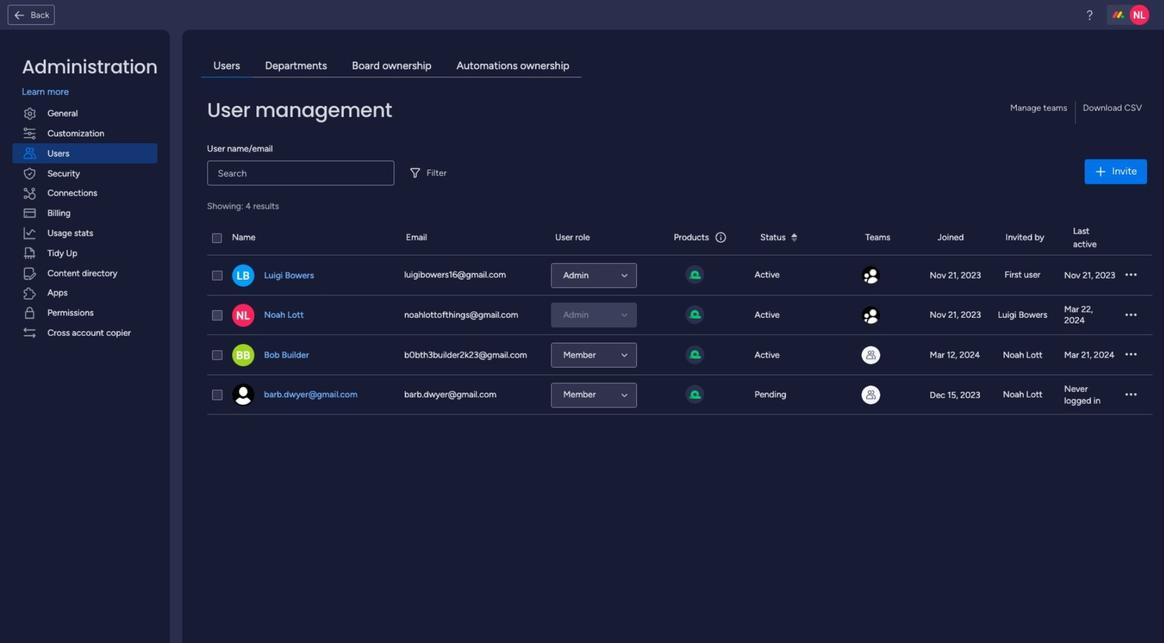 Task type: vqa. For each thing, say whether or not it's contained in the screenshot.
2nd Add or edit team image from the bottom
yes



Task type: locate. For each thing, give the bounding box(es) containing it.
1 vertical spatial noah lott image
[[232, 305, 255, 327]]

0 vertical spatial add or edit team image
[[862, 267, 880, 285]]

add or edit team image
[[862, 307, 880, 325], [862, 387, 880, 405]]

0 vertical spatial add or edit team image
[[862, 307, 880, 325]]

4 row from the top
[[207, 336, 1152, 376]]

Search text field
[[207, 161, 394, 186]]

4 v2 ellipsis image from the top
[[1126, 390, 1137, 402]]

3 row from the top
[[207, 296, 1152, 336]]

0 horizontal spatial noah lott image
[[232, 305, 255, 327]]

grid
[[207, 221, 1152, 632]]

v2 ellipsis image for third row from the bottom of the page
[[1126, 310, 1137, 322]]

v2 ellipsis image
[[1126, 270, 1137, 282], [1126, 310, 1137, 322], [1126, 350, 1137, 362], [1126, 390, 1137, 402]]

2 add or edit team image from the top
[[862, 347, 880, 365]]

1 vertical spatial add or edit team image
[[862, 347, 880, 365]]

0 vertical spatial noah lott image
[[1130, 5, 1150, 25]]

2 v2 ellipsis image from the top
[[1126, 310, 1137, 322]]

v2 ellipsis image for 2nd row from the bottom
[[1126, 350, 1137, 362]]

noah lott image
[[1130, 5, 1150, 25], [232, 305, 255, 327]]

add or edit team image
[[862, 267, 880, 285], [862, 347, 880, 365]]

1 vertical spatial add or edit team image
[[862, 387, 880, 405]]

noah lott image right the help image
[[1130, 5, 1150, 25]]

row
[[207, 221, 1152, 256], [207, 256, 1152, 296], [207, 296, 1152, 336], [207, 336, 1152, 376], [207, 376, 1152, 416]]

noah lott image down luigi bowers icon
[[232, 305, 255, 327]]

help image
[[1084, 9, 1096, 21]]

back to workspace image
[[13, 9, 26, 21]]

1 add or edit team image from the top
[[862, 267, 880, 285]]

3 v2 ellipsis image from the top
[[1126, 350, 1137, 362]]

bob builder image
[[232, 345, 255, 367]]

row group
[[207, 256, 1152, 416]]

1 add or edit team image from the top
[[862, 307, 880, 325]]

1 v2 ellipsis image from the top
[[1126, 270, 1137, 282]]

1 horizontal spatial noah lott image
[[1130, 5, 1150, 25]]



Task type: describe. For each thing, give the bounding box(es) containing it.
v2 ellipsis image for fourth row from the bottom
[[1126, 270, 1137, 282]]

5 row from the top
[[207, 376, 1152, 416]]

1 row from the top
[[207, 221, 1152, 256]]

2 row from the top
[[207, 256, 1152, 296]]

2 add or edit team image from the top
[[862, 387, 880, 405]]

add or edit team image for luigi bowers icon
[[862, 267, 880, 285]]

add or edit team image for bob builder icon
[[862, 347, 880, 365]]

v2 ellipsis image for fifth row
[[1126, 390, 1137, 402]]

barb.dwyer@gmail.com image
[[232, 385, 255, 407]]

luigi bowers image
[[232, 265, 255, 287]]



